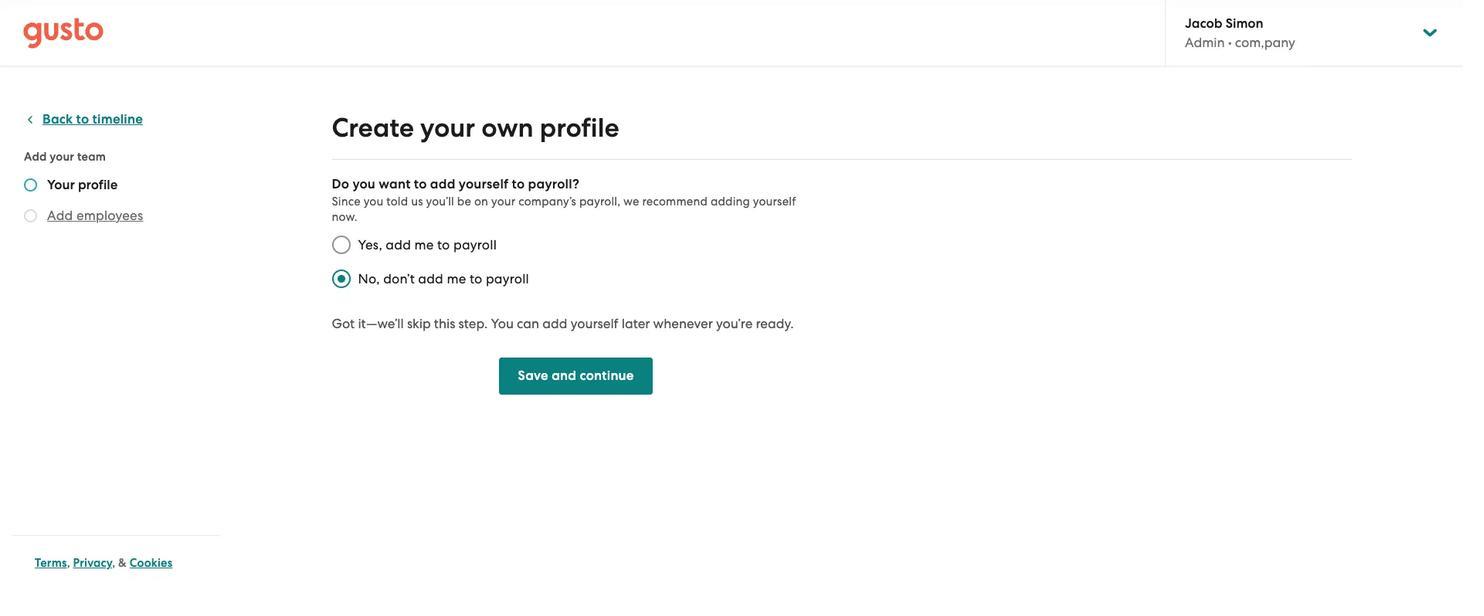 Task type: describe. For each thing, give the bounding box(es) containing it.
team
[[77, 150, 106, 164]]

home image
[[23, 17, 104, 48]]

your for create
[[421, 112, 475, 144]]

terms
[[35, 557, 67, 570]]

it—we'll
[[358, 316, 404, 332]]

save and continue
[[518, 368, 634, 384]]

company's
[[519, 195, 577, 209]]

whenever
[[654, 316, 713, 332]]

jacob simon admin • com,pany
[[1186, 15, 1296, 50]]

to up company's
[[512, 176, 525, 192]]

own
[[482, 112, 534, 144]]

your profile
[[47, 177, 118, 193]]

this
[[434, 316, 456, 332]]

terms link
[[35, 557, 67, 570]]

continue
[[580, 368, 634, 384]]

cookies button
[[130, 554, 173, 573]]

employees
[[76, 208, 143, 223]]

we
[[624, 195, 640, 209]]

on
[[475, 195, 489, 209]]

check image
[[24, 179, 37, 192]]

recommend
[[643, 195, 708, 209]]

1 vertical spatial payroll
[[486, 271, 529, 287]]

back to timeline
[[43, 111, 143, 128]]

can
[[517, 316, 540, 332]]

to up us
[[414, 176, 427, 192]]

ready.
[[756, 316, 794, 332]]

and
[[552, 368, 577, 384]]

skip
[[407, 316, 431, 332]]

add right don't at the left top of the page
[[418, 271, 444, 287]]

save and continue button
[[500, 358, 653, 395]]

privacy link
[[73, 557, 112, 570]]

•
[[1229, 35, 1233, 50]]

your for add
[[50, 150, 74, 164]]

your inside do you want to add yourself to payroll? since you told us you'll be on your company's payroll, we recommend adding yourself now.
[[492, 195, 516, 209]]

to inside button
[[76, 111, 89, 128]]

0 vertical spatial payroll
[[454, 237, 497, 253]]

1 vertical spatial you
[[364, 195, 384, 209]]

2 , from the left
[[112, 557, 115, 570]]

add employees button
[[47, 206, 143, 225]]

payroll?
[[528, 176, 580, 192]]

&
[[118, 557, 127, 570]]

adding
[[711, 195, 750, 209]]

got
[[332, 316, 355, 332]]

cookies
[[130, 557, 173, 570]]

don't
[[383, 271, 415, 287]]

create
[[332, 112, 414, 144]]

got it—we'll skip this step. you can add yourself later whenever you're ready.
[[332, 316, 794, 332]]

us
[[411, 195, 423, 209]]

yes, add me to payroll
[[358, 237, 497, 253]]

privacy
[[73, 557, 112, 570]]

add inside do you want to add yourself to payroll? since you told us you'll be on your company's payroll, we recommend adding yourself now.
[[430, 176, 456, 192]]

0 horizontal spatial yourself
[[459, 176, 509, 192]]

do you want to add yourself to payroll? since you told us you'll be on your company's payroll, we recommend adding yourself now.
[[332, 176, 797, 224]]

admin
[[1186, 35, 1226, 50]]

add right can at left bottom
[[543, 316, 568, 332]]

add employees
[[47, 208, 143, 223]]

to up step.
[[470, 271, 483, 287]]

0 vertical spatial profile
[[540, 112, 620, 144]]



Task type: vqa. For each thing, say whether or not it's contained in the screenshot.
customized
no



Task type: locate. For each thing, give the bounding box(es) containing it.
step.
[[459, 316, 488, 332]]

check image
[[24, 209, 37, 223]]

1 horizontal spatial your
[[421, 112, 475, 144]]

1 , from the left
[[67, 557, 70, 570]]

be
[[457, 195, 472, 209]]

add inside button
[[47, 208, 73, 223]]

add for add employees
[[47, 208, 73, 223]]

yes,
[[358, 237, 383, 253]]

add for add your team
[[24, 150, 47, 164]]

add up the you'll at the left top
[[430, 176, 456, 192]]

2 vertical spatial your
[[492, 195, 516, 209]]

to right back
[[76, 111, 89, 128]]

1 horizontal spatial yourself
[[571, 316, 619, 332]]

add right check image on the left of the page
[[47, 208, 73, 223]]

to
[[76, 111, 89, 128], [414, 176, 427, 192], [512, 176, 525, 192], [437, 237, 450, 253], [470, 271, 483, 287]]

add up check icon
[[24, 150, 47, 164]]

com,pany
[[1236, 35, 1296, 50]]

profile inside 'list'
[[78, 177, 118, 193]]

no,
[[358, 271, 380, 287]]

save
[[518, 368, 549, 384]]

2 vertical spatial yourself
[[571, 316, 619, 332]]

profile
[[540, 112, 620, 144], [78, 177, 118, 193]]

you
[[353, 176, 376, 192], [364, 195, 384, 209]]

1 vertical spatial me
[[447, 271, 466, 287]]

back to timeline button
[[24, 111, 143, 129]]

0 vertical spatial add
[[24, 150, 47, 164]]

, left the privacy link
[[67, 557, 70, 570]]

No, don't add me to payroll radio
[[324, 262, 358, 296]]

want
[[379, 176, 411, 192]]

jacob
[[1186, 15, 1223, 32]]

told
[[387, 195, 408, 209]]

now.
[[332, 210, 358, 224]]

0 horizontal spatial ,
[[67, 557, 70, 570]]

create your own profile
[[332, 112, 620, 144]]

1 vertical spatial add
[[47, 208, 73, 223]]

you
[[491, 316, 514, 332]]

add
[[430, 176, 456, 192], [386, 237, 411, 253], [418, 271, 444, 287], [543, 316, 568, 332]]

1 vertical spatial your
[[50, 150, 74, 164]]

0 horizontal spatial me
[[415, 237, 434, 253]]

since
[[332, 195, 361, 209]]

0 horizontal spatial add
[[24, 150, 47, 164]]

yourself right adding
[[753, 195, 797, 209]]

0 horizontal spatial profile
[[78, 177, 118, 193]]

later
[[622, 316, 650, 332]]

me down the yes, add me to payroll
[[447, 271, 466, 287]]

1 vertical spatial profile
[[78, 177, 118, 193]]

your
[[421, 112, 475, 144], [50, 150, 74, 164], [492, 195, 516, 209]]

do
[[332, 176, 349, 192]]

your left own
[[421, 112, 475, 144]]

0 vertical spatial your
[[421, 112, 475, 144]]

1 vertical spatial yourself
[[753, 195, 797, 209]]

timeline
[[92, 111, 143, 128]]

add your team
[[24, 150, 106, 164]]

you right do
[[353, 176, 376, 192]]

0 vertical spatial you
[[353, 176, 376, 192]]

1 horizontal spatial add
[[47, 208, 73, 223]]

to up no, don't add me to payroll
[[437, 237, 450, 253]]

0 horizontal spatial your
[[50, 150, 74, 164]]

your up your
[[50, 150, 74, 164]]

your profile list
[[24, 177, 214, 228]]

no, don't add me to payroll
[[358, 271, 529, 287]]

payroll
[[454, 237, 497, 253], [486, 271, 529, 287]]

your
[[47, 177, 75, 193]]

your right on
[[492, 195, 516, 209]]

me up no, don't add me to payroll
[[415, 237, 434, 253]]

add right yes, at the left of the page
[[386, 237, 411, 253]]

yourself left later
[[571, 316, 619, 332]]

you're
[[716, 316, 753, 332]]

profile down team
[[78, 177, 118, 193]]

1 horizontal spatial ,
[[112, 557, 115, 570]]

,
[[67, 557, 70, 570], [112, 557, 115, 570]]

payroll,
[[580, 195, 621, 209]]

back
[[43, 111, 73, 128]]

2 horizontal spatial your
[[492, 195, 516, 209]]

yourself up on
[[459, 176, 509, 192]]

0 vertical spatial me
[[415, 237, 434, 253]]

simon
[[1226, 15, 1264, 32]]

me
[[415, 237, 434, 253], [447, 271, 466, 287]]

2 horizontal spatial yourself
[[753, 195, 797, 209]]

payroll down on
[[454, 237, 497, 253]]

profile up payroll?
[[540, 112, 620, 144]]

add
[[24, 150, 47, 164], [47, 208, 73, 223]]

1 horizontal spatial profile
[[540, 112, 620, 144]]

payroll up you
[[486, 271, 529, 287]]

terms , privacy , & cookies
[[35, 557, 173, 570]]

Yes, add me to payroll radio
[[324, 228, 358, 262]]

1 horizontal spatial me
[[447, 271, 466, 287]]

0 vertical spatial yourself
[[459, 176, 509, 192]]

, left the &
[[112, 557, 115, 570]]

yourself
[[459, 176, 509, 192], [753, 195, 797, 209], [571, 316, 619, 332]]

you left told
[[364, 195, 384, 209]]

you'll
[[426, 195, 454, 209]]



